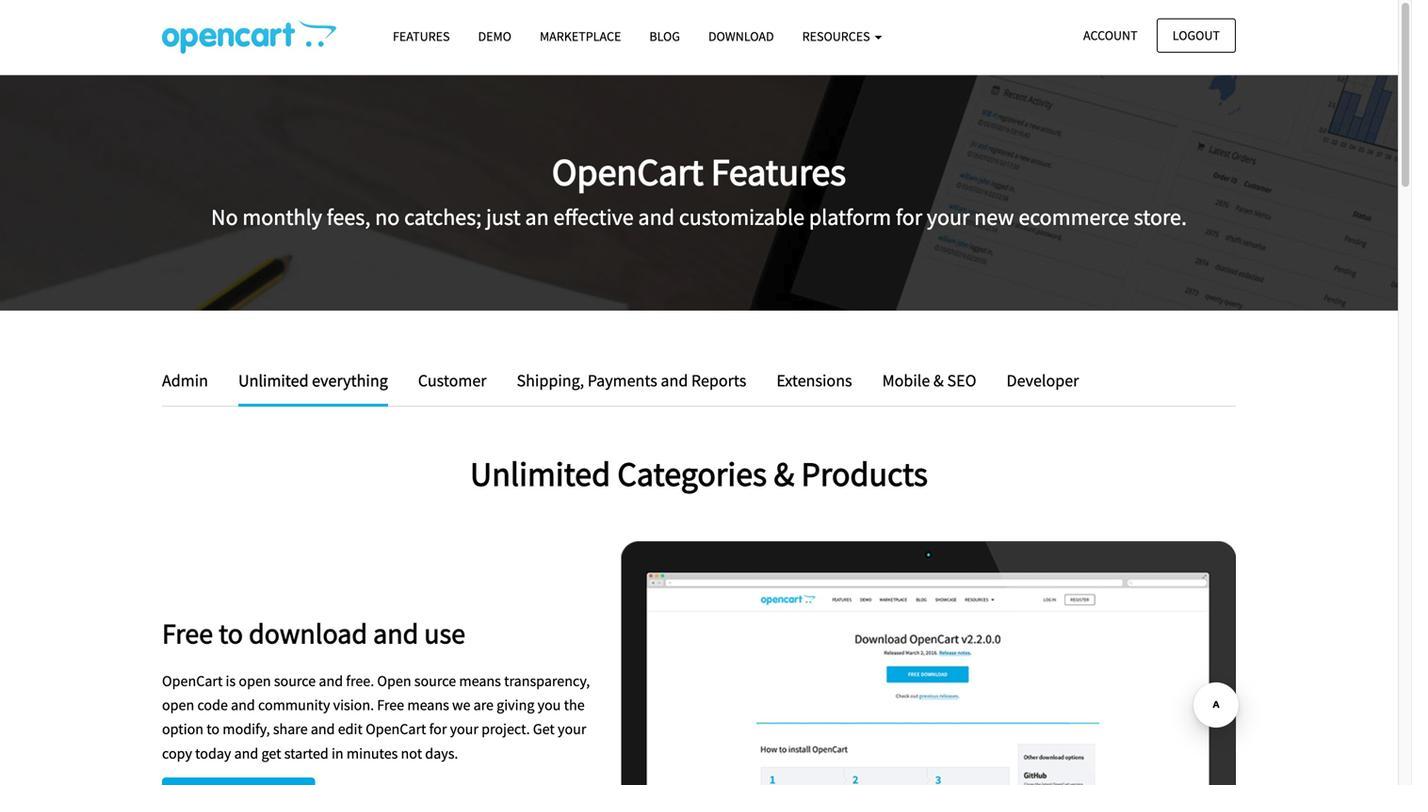 Task type: vqa. For each thing, say whether or not it's contained in the screenshot.
'minutes'
yes



Task type: describe. For each thing, give the bounding box(es) containing it.
effective
[[554, 203, 634, 232]]

and up open
[[373, 616, 419, 652]]

marketplace link
[[526, 20, 635, 53]]

opencart - features image
[[162, 20, 336, 54]]

is
[[226, 672, 236, 691]]

resources
[[803, 28, 873, 45]]

developer link
[[993, 368, 1079, 395]]

minutes
[[347, 745, 398, 764]]

no
[[211, 203, 238, 232]]

and left edit on the bottom of page
[[311, 721, 335, 739]]

edit
[[338, 721, 363, 739]]

we
[[452, 696, 471, 715]]

an
[[525, 203, 549, 232]]

use
[[424, 616, 466, 652]]

0 vertical spatial free
[[162, 616, 213, 652]]

copy
[[162, 745, 192, 764]]

admin link
[[162, 368, 222, 395]]

2 vertical spatial opencart
[[366, 721, 426, 739]]

new
[[975, 203, 1014, 232]]

the
[[564, 696, 585, 715]]

days.
[[425, 745, 458, 764]]

your inside opencart features no monthly fees, no catches; just an effective and customizable platform for your new ecommerce store.
[[927, 203, 970, 232]]

seo
[[947, 370, 977, 392]]

platform
[[809, 203, 892, 232]]

free inside opencart is open source and free. open source means transparency, open code and community vision. free means we are giving you the option to modify, share and edit opencart for your project. get your copy today and get started in minutes not days.
[[377, 696, 404, 715]]

to inside opencart is open source and free. open source means transparency, open code and community vision. free means we are giving you the option to modify, share and edit opencart for your project. get your copy today and get started in minutes not days.
[[207, 721, 220, 739]]

1 horizontal spatial open
[[239, 672, 271, 691]]

0 vertical spatial to
[[219, 616, 243, 652]]

for inside opencart is open source and free. open source means transparency, open code and community vision. free means we are giving you the option to modify, share and edit opencart for your project. get your copy today and get started in minutes not days.
[[429, 721, 447, 739]]

marketplace
[[540, 28, 621, 45]]

mobile
[[883, 370, 930, 392]]

logout link
[[1157, 18, 1236, 53]]

0 horizontal spatial your
[[450, 721, 479, 739]]

blog
[[650, 28, 680, 45]]

customizable
[[679, 203, 805, 232]]

opencart for is
[[162, 672, 223, 691]]

shipping,
[[517, 370, 584, 392]]

shipping, payments and reports
[[517, 370, 747, 392]]

demo
[[478, 28, 512, 45]]

unlimited for unlimited categories & products
[[470, 453, 611, 495]]

2 source from the left
[[414, 672, 456, 691]]

free to download and use
[[162, 616, 466, 652]]

download
[[249, 616, 368, 652]]

extensions
[[777, 370, 852, 392]]

everything
[[312, 370, 388, 392]]

mobile & seo
[[883, 370, 977, 392]]

and inside opencart features no monthly fees, no catches; just an effective and customizable platform for your new ecommerce store.
[[638, 203, 675, 232]]

1 horizontal spatial &
[[934, 370, 944, 392]]

unlimited everything
[[238, 370, 388, 392]]

0 horizontal spatial means
[[407, 696, 449, 715]]

for inside opencart features no monthly fees, no catches; just an effective and customizable platform for your new ecommerce store.
[[896, 203, 923, 232]]

opencart features no monthly fees, no catches; just an effective and customizable platform for your new ecommerce store.
[[211, 148, 1187, 232]]

ecommerce
[[1019, 203, 1130, 232]]

account
[[1084, 27, 1138, 44]]



Task type: locate. For each thing, give the bounding box(es) containing it.
1 horizontal spatial free
[[377, 696, 404, 715]]

0 horizontal spatial features
[[393, 28, 450, 45]]

store.
[[1134, 203, 1187, 232]]

to up "today"
[[207, 721, 220, 739]]

in
[[332, 745, 344, 764]]

unlimited
[[238, 370, 309, 392], [470, 453, 611, 495]]

opencart for features
[[552, 148, 704, 196]]

1 vertical spatial features
[[711, 148, 846, 196]]

unlimited categories & products
[[470, 453, 928, 495]]

1 vertical spatial &
[[774, 453, 795, 495]]

0 vertical spatial means
[[459, 672, 501, 691]]

resources link
[[788, 20, 897, 53]]

opencart up the code
[[162, 672, 223, 691]]

your
[[927, 203, 970, 232], [450, 721, 479, 739], [558, 721, 586, 739]]

free down open
[[377, 696, 404, 715]]

to up is at the bottom of the page
[[219, 616, 243, 652]]

payments
[[588, 370, 658, 392]]

option
[[162, 721, 204, 739]]

1 source from the left
[[274, 672, 316, 691]]

means
[[459, 672, 501, 691], [407, 696, 449, 715]]

1 horizontal spatial means
[[459, 672, 501, 691]]

account link
[[1068, 18, 1154, 53]]

demo link
[[464, 20, 526, 53]]

1 horizontal spatial unlimited
[[470, 453, 611, 495]]

features inside opencart features no monthly fees, no catches; just an effective and customizable platform for your new ecommerce store.
[[711, 148, 846, 196]]

project.
[[482, 721, 530, 739]]

0 vertical spatial for
[[896, 203, 923, 232]]

0 horizontal spatial opencart
[[162, 672, 223, 691]]

0 vertical spatial open
[[239, 672, 271, 691]]

open up option
[[162, 696, 194, 715]]

are
[[474, 696, 494, 715]]

and down modify,
[[234, 745, 258, 764]]

extensions link
[[763, 368, 867, 395]]

customer
[[418, 370, 487, 392]]

1 horizontal spatial source
[[414, 672, 456, 691]]

unlimited down the shipping, at top
[[470, 453, 611, 495]]

0 vertical spatial features
[[393, 28, 450, 45]]

download link
[[694, 20, 788, 53]]

source up we
[[414, 672, 456, 691]]

and left reports
[[661, 370, 688, 392]]

and right effective
[[638, 203, 675, 232]]

free to download and use image
[[621, 542, 1236, 786]]

get
[[533, 721, 555, 739]]

just
[[486, 203, 521, 232]]

and up modify,
[[231, 696, 255, 715]]

to
[[219, 616, 243, 652], [207, 721, 220, 739]]

and left free.
[[319, 672, 343, 691]]

for
[[896, 203, 923, 232], [429, 721, 447, 739]]

1 vertical spatial unlimited
[[470, 453, 611, 495]]

means up are
[[459, 672, 501, 691]]

started
[[284, 745, 329, 764]]

0 horizontal spatial for
[[429, 721, 447, 739]]

& left products
[[774, 453, 795, 495]]

today
[[195, 745, 231, 764]]

features left "demo"
[[393, 28, 450, 45]]

opencart up effective
[[552, 148, 704, 196]]

0 horizontal spatial free
[[162, 616, 213, 652]]

source
[[274, 672, 316, 691], [414, 672, 456, 691]]

features up customizable on the top
[[711, 148, 846, 196]]

source up community
[[274, 672, 316, 691]]

products
[[801, 453, 928, 495]]

free
[[162, 616, 213, 652], [377, 696, 404, 715]]

share
[[273, 721, 308, 739]]

opencart is open source and free. open source means transparency, open code and community vision. free means we are giving you the option to modify, share and edit opencart for your project. get your copy today and get started in minutes not days.
[[162, 672, 590, 764]]

your down we
[[450, 721, 479, 739]]

you
[[538, 696, 561, 715]]

fees,
[[327, 203, 371, 232]]

code
[[197, 696, 228, 715]]

and
[[638, 203, 675, 232], [661, 370, 688, 392], [373, 616, 419, 652], [319, 672, 343, 691], [231, 696, 255, 715], [311, 721, 335, 739], [234, 745, 258, 764]]

2 horizontal spatial opencart
[[552, 148, 704, 196]]

no
[[375, 203, 400, 232]]

free up the code
[[162, 616, 213, 652]]

means left we
[[407, 696, 449, 715]]

unlimited left everything
[[238, 370, 309, 392]]

logout
[[1173, 27, 1220, 44]]

blog link
[[635, 20, 694, 53]]

for up days.
[[429, 721, 447, 739]]

for right platform
[[896, 203, 923, 232]]

admin
[[162, 370, 208, 392]]

0 vertical spatial unlimited
[[238, 370, 309, 392]]

get
[[261, 745, 281, 764]]

open
[[377, 672, 411, 691]]

your left new
[[927, 203, 970, 232]]

features link
[[379, 20, 464, 53]]

vision.
[[333, 696, 374, 715]]

opencart
[[552, 148, 704, 196], [162, 672, 223, 691], [366, 721, 426, 739]]

catches;
[[404, 203, 482, 232]]

monthly
[[243, 203, 322, 232]]

developer
[[1007, 370, 1079, 392]]

features
[[393, 28, 450, 45], [711, 148, 846, 196]]

not
[[401, 745, 422, 764]]

1 horizontal spatial for
[[896, 203, 923, 232]]

opencart inside opencart features no monthly fees, no catches; just an effective and customizable platform for your new ecommerce store.
[[552, 148, 704, 196]]

open
[[239, 672, 271, 691], [162, 696, 194, 715]]

& left seo
[[934, 370, 944, 392]]

download
[[709, 28, 774, 45]]

1 horizontal spatial features
[[711, 148, 846, 196]]

1 vertical spatial opencart
[[162, 672, 223, 691]]

1 vertical spatial for
[[429, 721, 447, 739]]

1 horizontal spatial opencart
[[366, 721, 426, 739]]

1 vertical spatial open
[[162, 696, 194, 715]]

&
[[934, 370, 944, 392], [774, 453, 795, 495]]

mobile & seo link
[[868, 368, 991, 395]]

community
[[258, 696, 330, 715]]

1 vertical spatial free
[[377, 696, 404, 715]]

0 horizontal spatial unlimited
[[238, 370, 309, 392]]

shipping, payments and reports link
[[503, 368, 761, 395]]

0 horizontal spatial source
[[274, 672, 316, 691]]

categories
[[618, 453, 767, 495]]

opencart up the not
[[366, 721, 426, 739]]

0 horizontal spatial &
[[774, 453, 795, 495]]

1 vertical spatial means
[[407, 696, 449, 715]]

transparency,
[[504, 672, 590, 691]]

giving
[[497, 696, 535, 715]]

unlimited for unlimited everything
[[238, 370, 309, 392]]

1 horizontal spatial your
[[558, 721, 586, 739]]

customer link
[[404, 368, 501, 395]]

unlimited everything link
[[224, 368, 402, 407]]

1 vertical spatial to
[[207, 721, 220, 739]]

0 horizontal spatial open
[[162, 696, 194, 715]]

2 horizontal spatial your
[[927, 203, 970, 232]]

your down the the
[[558, 721, 586, 739]]

modify,
[[223, 721, 270, 739]]

free.
[[346, 672, 374, 691]]

0 vertical spatial &
[[934, 370, 944, 392]]

open right is at the bottom of the page
[[239, 672, 271, 691]]

reports
[[692, 370, 747, 392]]

0 vertical spatial opencart
[[552, 148, 704, 196]]



